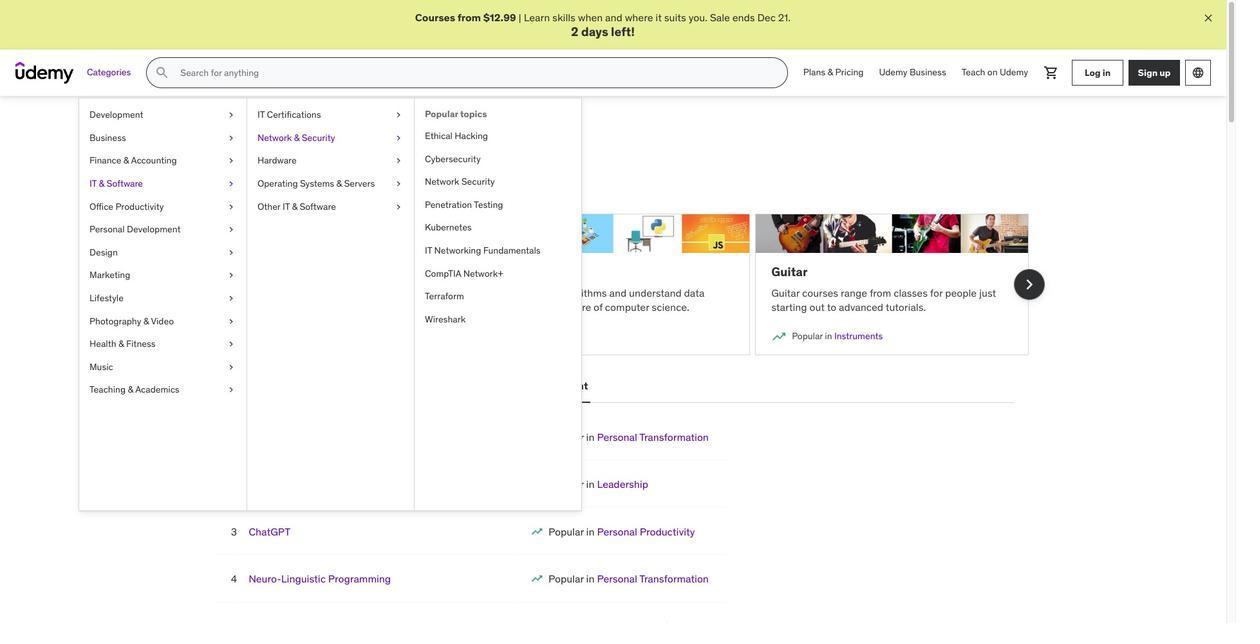 Task type: locate. For each thing, give the bounding box(es) containing it.
0 horizontal spatial topics
[[365, 127, 412, 147]]

2 guitar from the top
[[772, 286, 800, 299]]

topics inside 'network & security' element
[[460, 108, 487, 120]]

cell
[[549, 431, 709, 444], [549, 478, 648, 491], [549, 525, 695, 538], [549, 573, 709, 585], [549, 620, 709, 623]]

1 horizontal spatial from
[[458, 11, 481, 24]]

xsmall image for operating systems & servers
[[393, 178, 404, 190]]

in right log
[[1103, 67, 1111, 78]]

udemy inside "udemy business" link
[[879, 67, 908, 78]]

network up penetration
[[425, 176, 459, 187]]

xsmall image inside the personal development 'link'
[[226, 224, 236, 236]]

0 horizontal spatial software
[[107, 178, 143, 189]]

completely
[[277, 164, 328, 177]]

0 vertical spatial productivity
[[116, 201, 164, 212]]

development inside personal development button
[[522, 380, 588, 392]]

range
[[841, 286, 867, 299]]

& down certifications
[[294, 132, 300, 143]]

1 horizontal spatial personal development
[[477, 380, 588, 392]]

health & fitness
[[90, 338, 156, 350]]

xsmall image inside office productivity link
[[226, 201, 236, 213]]

xsmall image for music
[[226, 361, 236, 374]]

in inside log in link
[[1103, 67, 1111, 78]]

1 vertical spatial business
[[90, 132, 126, 143]]

comptia network+
[[425, 268, 503, 279]]

leadership link
[[597, 478, 648, 491]]

skills inside courses from $12.99 | learn skills when and where it suits you. sale ends dec 21. 2 days left!
[[553, 11, 576, 24]]

2 vertical spatial learn
[[492, 286, 519, 299]]

0 vertical spatial business
[[910, 67, 946, 78]]

penetration testing link
[[415, 194, 581, 217]]

network up hardware
[[258, 132, 292, 143]]

0 vertical spatial learn
[[524, 11, 550, 24]]

personal development for personal development button on the bottom of page
[[477, 380, 588, 392]]

xsmall image inside "lifestyle" link
[[226, 292, 236, 305]]

teaching & academics
[[90, 384, 179, 396]]

1 vertical spatial security
[[462, 176, 495, 187]]

and up hardware
[[263, 127, 292, 147]]

video
[[151, 315, 174, 327]]

networking
[[434, 245, 481, 256]]

and inside courses from $12.99 | learn skills when and where it suits you. sale ends dec 21. 2 days left!
[[605, 11, 623, 24]]

from
[[458, 11, 481, 24], [870, 286, 891, 299], [239, 301, 261, 314]]

1 vertical spatial network
[[425, 176, 459, 187]]

skills up 2
[[553, 11, 576, 24]]

when
[[578, 11, 603, 24]]

popular in personal transformation down the popular in personal productivity
[[549, 573, 709, 585]]

carousel element
[[197, 198, 1045, 371]]

&
[[828, 67, 833, 78], [294, 132, 300, 143], [124, 155, 129, 166], [99, 178, 104, 189], [336, 178, 342, 189], [292, 201, 298, 212], [143, 315, 149, 327], [118, 338, 124, 350], [128, 384, 133, 396]]

it up office
[[90, 178, 97, 189]]

xsmall image inside teaching & academics "link"
[[226, 384, 236, 397]]

xsmall image for personal development
[[226, 224, 236, 236]]

close image
[[1202, 12, 1215, 24]]

or
[[352, 164, 361, 177]]

0 horizontal spatial business
[[90, 132, 126, 143]]

network security
[[425, 176, 495, 187]]

instruments
[[835, 330, 883, 342]]

1 horizontal spatial business
[[910, 67, 946, 78]]

1 vertical spatial transformation
[[640, 573, 709, 585]]

0 horizontal spatial personal development
[[90, 224, 181, 235]]

guitar inside guitar courses range from classes for people just starting out to advanced tutorials.
[[772, 286, 800, 299]]

personal for third cell from the bottom
[[597, 525, 637, 538]]

udemy right pricing
[[879, 67, 908, 78]]

it & software
[[90, 178, 143, 189]]

learn something completely new or improve your existing skills
[[197, 164, 487, 177]]

xsmall image inside business link
[[226, 132, 236, 144]]

music
[[90, 361, 113, 373]]

xsmall image inside "other it & software" link
[[393, 201, 404, 213]]

& for fitness
[[118, 338, 124, 350]]

to up structures
[[521, 286, 530, 299]]

xsmall image inside hardware link
[[393, 155, 404, 167]]

personal development link
[[79, 218, 247, 241]]

business left teach
[[910, 67, 946, 78]]

it left certifications
[[258, 109, 265, 121]]

personal development inside button
[[477, 380, 588, 392]]

choose a language image
[[1192, 66, 1205, 79]]

xsmall image inside marketing link
[[226, 269, 236, 282]]

& right the plans
[[828, 67, 833, 78]]

1 personal transformation link from the top
[[597, 431, 709, 444]]

network & security element
[[414, 99, 581, 511]]

popular in personal transformation for fourth cell from the top of the page
[[549, 573, 709, 585]]

1 horizontal spatial learn
[[492, 286, 519, 299]]

xsmall image inside design link
[[226, 246, 236, 259]]

xsmall image inside development link
[[226, 109, 236, 122]]

learn inside learn to build algorithms and understand data structures at the core of computer science.
[[492, 286, 519, 299]]

0 horizontal spatial udemy
[[879, 67, 908, 78]]

1 transformation from the top
[[640, 431, 709, 444]]

1 horizontal spatial software
[[300, 201, 336, 212]]

xsmall image for lifestyle
[[226, 292, 236, 305]]

xsmall image inside finance & accounting link
[[226, 155, 236, 167]]

& right health on the bottom
[[118, 338, 124, 350]]

personal development inside 'link'
[[90, 224, 181, 235]]

popular in image
[[213, 329, 229, 344], [772, 329, 787, 344], [531, 525, 544, 538], [531, 573, 544, 585]]

personal transformation link down personal productivity "link"
[[597, 573, 709, 585]]

personal inside 'link'
[[90, 224, 125, 235]]

other it & software
[[258, 201, 336, 212]]

data
[[684, 286, 705, 299]]

0 vertical spatial skills
[[553, 11, 576, 24]]

2 horizontal spatial learn
[[524, 11, 550, 24]]

1 vertical spatial from
[[870, 286, 891, 299]]

0 vertical spatial transformation
[[640, 431, 709, 444]]

2 popular in personal transformation from the top
[[549, 573, 709, 585]]

xsmall image
[[393, 109, 404, 122], [226, 132, 236, 144], [393, 132, 404, 144], [226, 155, 236, 167], [226, 178, 236, 190], [393, 178, 404, 190], [226, 201, 236, 213], [393, 201, 404, 213], [226, 246, 236, 259], [226, 269, 236, 282], [226, 361, 236, 374], [226, 384, 236, 397]]

up
[[1160, 67, 1171, 78]]

business up finance
[[90, 132, 126, 143]]

udemy right "on"
[[1000, 67, 1028, 78]]

0 vertical spatial software
[[107, 178, 143, 189]]

personal transformation link up leadership link
[[597, 431, 709, 444]]

learning
[[266, 264, 317, 280]]

in down the popular in personal productivity
[[586, 573, 595, 585]]

1 vertical spatial learn
[[197, 164, 224, 177]]

1 horizontal spatial security
[[462, 176, 495, 187]]

2 horizontal spatial from
[[870, 286, 891, 299]]

1 vertical spatial guitar
[[772, 286, 800, 299]]

5 cell from the top
[[549, 620, 709, 623]]

1 vertical spatial personal transformation link
[[597, 573, 709, 585]]

photography & video link
[[79, 310, 247, 333]]

it up comptia
[[425, 245, 432, 256]]

& right teaching
[[128, 384, 133, 396]]

it for it networking fundamentals
[[425, 245, 432, 256]]

security down it certifications 'link' on the top of the page
[[302, 132, 335, 143]]

design link
[[79, 241, 247, 264]]

sign up link
[[1129, 60, 1180, 86]]

from left '$12.99'
[[458, 11, 481, 24]]

learn left something
[[197, 164, 224, 177]]

& for security
[[294, 132, 300, 143]]

0 vertical spatial guitar
[[772, 264, 808, 280]]

machine learning
[[213, 264, 317, 280]]

1 vertical spatial topics
[[365, 127, 412, 147]]

xsmall image for photography & video
[[226, 315, 236, 328]]

1 guitar from the top
[[772, 264, 808, 280]]

trending
[[295, 127, 362, 147]]

teaching
[[90, 384, 126, 396]]

xsmall image inside health & fitness link
[[226, 338, 236, 351]]

2 cell from the top
[[549, 478, 648, 491]]

topics up improve
[[365, 127, 412, 147]]

xsmall image inside it certifications 'link'
[[393, 109, 404, 122]]

& for video
[[143, 315, 149, 327]]

data.
[[263, 301, 286, 314]]

0 vertical spatial development
[[90, 109, 143, 121]]

and inside learn to build algorithms and understand data structures at the core of computer science.
[[609, 286, 627, 299]]

lifestyle link
[[79, 287, 247, 310]]

& up office
[[99, 178, 104, 189]]

algorithms
[[492, 264, 557, 280]]

marketing link
[[79, 264, 247, 287]]

& for software
[[99, 178, 104, 189]]

guitar for guitar
[[772, 264, 808, 280]]

0 horizontal spatial learn
[[197, 164, 224, 177]]

Search for anything text field
[[178, 62, 772, 84]]

from down statistical
[[239, 301, 261, 314]]

kubernetes
[[425, 222, 472, 233]]

learn up structures
[[492, 286, 519, 299]]

1 udemy from the left
[[879, 67, 908, 78]]

lifestyle
[[90, 292, 124, 304]]

security up the testing
[[462, 176, 495, 187]]

& left video
[[143, 315, 149, 327]]

network
[[258, 132, 292, 143], [425, 176, 459, 187]]

health & fitness link
[[79, 333, 247, 356]]

use
[[213, 286, 231, 299]]

xsmall image inside it & software link
[[226, 178, 236, 190]]

to right how on the left top
[[445, 286, 454, 299]]

1 horizontal spatial network
[[425, 176, 459, 187]]

xsmall image for business
[[226, 132, 236, 144]]

photography
[[90, 315, 141, 327]]

it & software link
[[79, 173, 247, 195]]

transformation
[[640, 431, 709, 444], [640, 573, 709, 585]]

ethical hacking
[[425, 130, 488, 142]]

instruments link
[[835, 330, 883, 342]]

1 horizontal spatial topics
[[460, 108, 487, 120]]

0 horizontal spatial productivity
[[116, 201, 164, 212]]

statistical
[[234, 286, 278, 299]]

in left instruments
[[825, 330, 832, 342]]

new
[[330, 164, 349, 177]]

1 vertical spatial popular in personal transformation
[[549, 573, 709, 585]]

& right finance
[[124, 155, 129, 166]]

popular and trending topics
[[197, 127, 412, 147]]

2 udemy from the left
[[1000, 67, 1028, 78]]

business link
[[79, 127, 247, 150]]

skills right the existing
[[464, 164, 487, 177]]

xsmall image
[[226, 109, 236, 122], [393, 155, 404, 167], [226, 224, 236, 236], [226, 292, 236, 305], [226, 315, 236, 328], [226, 338, 236, 351]]

0 vertical spatial topics
[[460, 108, 487, 120]]

1 popular in personal transformation from the top
[[549, 431, 709, 444]]

1 vertical spatial personal development
[[477, 380, 588, 392]]

xsmall image for teaching & academics
[[226, 384, 236, 397]]

office productivity link
[[79, 195, 247, 218]]

1 horizontal spatial udemy
[[1000, 67, 1028, 78]]

development for personal development button on the bottom of page
[[522, 380, 588, 392]]

0 horizontal spatial network
[[258, 132, 292, 143]]

& for accounting
[[124, 155, 129, 166]]

development inside the personal development 'link'
[[127, 224, 181, 235]]

0 horizontal spatial from
[[239, 301, 261, 314]]

personal for fourth cell from the top of the page
[[597, 573, 637, 585]]

& inside "link"
[[128, 384, 133, 396]]

comptia network+ link
[[415, 262, 581, 285]]

terraform
[[425, 291, 464, 302]]

popular in personal transformation up leadership
[[549, 431, 709, 444]]

chatgpt
[[249, 525, 291, 538]]

0 vertical spatial network
[[258, 132, 292, 143]]

popular inside 'network & security' element
[[425, 108, 458, 120]]

on
[[988, 67, 998, 78]]

structures
[[492, 301, 539, 314]]

1 vertical spatial software
[[300, 201, 336, 212]]

xsmall image inside operating systems & servers link
[[393, 178, 404, 190]]

courses from $12.99 | learn skills when and where it suits you. sale ends dec 21. 2 days left!
[[415, 11, 791, 40]]

1 vertical spatial skills
[[464, 164, 487, 177]]

& for academics
[[128, 384, 133, 396]]

it inside 'link'
[[258, 109, 265, 121]]

terraform link
[[415, 285, 581, 308]]

learn right |
[[524, 11, 550, 24]]

topics up hacking
[[460, 108, 487, 120]]

xsmall image inside music link
[[226, 361, 236, 374]]

& for pricing
[[828, 67, 833, 78]]

2 vertical spatial from
[[239, 301, 261, 314]]

leadership
[[597, 478, 648, 491]]

your
[[403, 164, 423, 177]]

0 vertical spatial security
[[302, 132, 335, 143]]

popular in image for popular in personal transformation
[[531, 573, 544, 585]]

2 personal transformation link from the top
[[597, 573, 709, 585]]

teaching & academics link
[[79, 379, 247, 402]]

learn for algorithms
[[492, 286, 519, 299]]

software up office productivity
[[107, 178, 143, 189]]

software down systems
[[300, 201, 336, 212]]

0 vertical spatial from
[[458, 11, 481, 24]]

guitar
[[772, 264, 808, 280], [772, 286, 800, 299]]

xsmall image inside network & security link
[[393, 132, 404, 144]]

2 vertical spatial development
[[522, 380, 588, 392]]

xsmall image inside photography & video link
[[226, 315, 236, 328]]

0 vertical spatial popular in personal transformation
[[549, 431, 709, 444]]

computers
[[372, 286, 421, 299]]

log
[[1085, 67, 1101, 78]]

and up computer
[[609, 286, 627, 299]]

to right out
[[827, 301, 837, 314]]

and up left!
[[605, 11, 623, 24]]

from up advanced
[[870, 286, 891, 299]]

fundamentals
[[483, 245, 541, 256]]

plans
[[803, 67, 826, 78]]

2 vertical spatial and
[[609, 286, 627, 299]]

it networking fundamentals link
[[415, 240, 581, 262]]

popular in personal transformation for fifth cell from the bottom
[[549, 431, 709, 444]]

sign
[[1138, 67, 1158, 78]]

0 vertical spatial and
[[605, 11, 623, 24]]

0 vertical spatial personal transformation link
[[597, 431, 709, 444]]

neuro-linguistic programming
[[249, 573, 391, 585]]

1 horizontal spatial productivity
[[640, 525, 695, 538]]

0 vertical spatial personal development
[[90, 224, 181, 235]]

1 horizontal spatial skills
[[553, 11, 576, 24]]

programming
[[328, 573, 391, 585]]

1 vertical spatial development
[[127, 224, 181, 235]]

hacking
[[455, 130, 488, 142]]



Task type: vqa. For each thing, say whether or not it's contained in the screenshot.
the Digital Photography LINK in Photography Element
no



Task type: describe. For each thing, give the bounding box(es) containing it.
to inside guitar courses range from classes for people just starting out to advanced tutorials.
[[827, 301, 837, 314]]

log in link
[[1072, 60, 1124, 86]]

3
[[231, 525, 237, 538]]

it for it & software
[[90, 178, 97, 189]]

you.
[[689, 11, 708, 24]]

xsmall image for other it & software
[[393, 201, 404, 213]]

in left leadership link
[[586, 478, 595, 491]]

people
[[945, 286, 977, 299]]

ethical
[[425, 130, 453, 142]]

network for network security
[[425, 176, 459, 187]]

bestselling button
[[213, 371, 273, 402]]

4
[[231, 573, 237, 585]]

development inside development link
[[90, 109, 143, 121]]

use statistical probability to teach computers how to learn from data.
[[213, 286, 454, 314]]

teach
[[962, 67, 986, 78]]

xsmall image for finance & accounting
[[226, 155, 236, 167]]

something
[[226, 164, 275, 177]]

network & security
[[258, 132, 335, 143]]

1 vertical spatial and
[[263, 127, 292, 147]]

popular in instruments
[[792, 330, 883, 342]]

just
[[979, 286, 996, 299]]

network security link
[[415, 171, 581, 194]]

submit search image
[[155, 65, 170, 81]]

& right other
[[292, 201, 298, 212]]

dec
[[758, 11, 776, 24]]

udemy inside teach on udemy link
[[1000, 67, 1028, 78]]

personal inside button
[[477, 380, 520, 392]]

log in
[[1085, 67, 1111, 78]]

computer
[[605, 301, 649, 314]]

personal for fifth cell from the bottom
[[597, 431, 637, 444]]

improve
[[363, 164, 400, 177]]

existing
[[425, 164, 461, 177]]

fitness
[[126, 338, 156, 350]]

algorithms
[[558, 286, 607, 299]]

wireshark link
[[415, 308, 581, 331]]

business inside "udemy business" link
[[910, 67, 946, 78]]

guitar courses range from classes for people just starting out to advanced tutorials.
[[772, 286, 996, 314]]

other it & software link
[[247, 195, 414, 218]]

next image
[[1019, 274, 1040, 295]]

servers
[[344, 178, 375, 189]]

music link
[[79, 356, 247, 379]]

teach on udemy link
[[954, 57, 1036, 88]]

days
[[581, 24, 608, 40]]

in up popular in leadership
[[586, 431, 595, 444]]

21.
[[778, 11, 791, 24]]

out
[[810, 301, 825, 314]]

operating systems & servers
[[258, 178, 375, 189]]

|
[[519, 11, 521, 24]]

it certifications link
[[247, 104, 414, 127]]

hardware
[[258, 155, 297, 166]]

learn for popular and trending topics
[[197, 164, 224, 177]]

1 cell from the top
[[549, 431, 709, 444]]

neuro-
[[249, 573, 281, 585]]

health
[[90, 338, 116, 350]]

business inside business link
[[90, 132, 126, 143]]

xsmall image for health & fitness
[[226, 338, 236, 351]]

xsmall image for it certifications
[[393, 109, 404, 122]]

neuro-linguistic programming link
[[249, 573, 391, 585]]

2
[[571, 24, 579, 40]]

core
[[571, 301, 591, 314]]

tutorials.
[[886, 301, 926, 314]]

xsmall image for hardware
[[393, 155, 404, 167]]

guitar for guitar courses range from classes for people just starting out to advanced tutorials.
[[772, 286, 800, 299]]

shopping cart with 0 items image
[[1044, 65, 1059, 81]]

operating
[[258, 178, 298, 189]]

xsmall image for network & security
[[393, 132, 404, 144]]

network & security link
[[247, 127, 414, 150]]

courses
[[415, 11, 455, 24]]

development link
[[79, 104, 247, 127]]

penetration testing
[[425, 199, 503, 210]]

1 vertical spatial productivity
[[640, 525, 695, 538]]

classes
[[894, 286, 928, 299]]

chatgpt link
[[249, 525, 291, 538]]

network+
[[463, 268, 503, 279]]

from inside courses from $12.99 | learn skills when and where it suits you. sale ends dec 21. 2 days left!
[[458, 11, 481, 24]]

systems
[[300, 178, 334, 189]]

it networking fundamentals
[[425, 245, 541, 256]]

0 horizontal spatial security
[[302, 132, 335, 143]]

xsmall image for office productivity
[[226, 201, 236, 213]]

teach on udemy
[[962, 67, 1028, 78]]

0 horizontal spatial skills
[[464, 164, 487, 177]]

personal transformation link for fourth cell from the top of the page
[[597, 573, 709, 585]]

it
[[656, 11, 662, 24]]

xsmall image for it & software
[[226, 178, 236, 190]]

hardware link
[[247, 150, 414, 173]]

office
[[90, 201, 113, 212]]

xsmall image for development
[[226, 109, 236, 122]]

udemy business
[[879, 67, 946, 78]]

network for network & security
[[258, 132, 292, 143]]

popular in personal productivity
[[549, 525, 695, 538]]

learn to build algorithms and understand data structures at the core of computer science.
[[492, 286, 705, 314]]

from inside use statistical probability to teach computers how to learn from data.
[[239, 301, 261, 314]]

it for it certifications
[[258, 109, 265, 121]]

sale
[[710, 11, 730, 24]]

left!
[[611, 24, 635, 40]]

$12.99
[[483, 11, 516, 24]]

popular in leadership
[[549, 478, 648, 491]]

in down 'data.'
[[267, 330, 274, 342]]

development for the personal development 'link'
[[127, 224, 181, 235]]

finance & accounting
[[90, 155, 177, 166]]

xsmall image for marketing
[[226, 269, 236, 282]]

4 cell from the top
[[549, 573, 709, 585]]

udemy business link
[[872, 57, 954, 88]]

machine
[[213, 264, 263, 280]]

personal development button
[[475, 371, 591, 402]]

popular in image for popular in instruments
[[772, 329, 787, 344]]

starting
[[772, 301, 807, 314]]

plans & pricing link
[[796, 57, 872, 88]]

popular in image for popular in personal productivity
[[531, 525, 544, 538]]

probability
[[281, 286, 330, 299]]

& down the new
[[336, 178, 342, 189]]

sign up
[[1138, 67, 1171, 78]]

office productivity
[[90, 201, 164, 212]]

learn inside courses from $12.99 | learn skills when and where it suits you. sale ends dec 21. 2 days left!
[[524, 11, 550, 24]]

udemy image
[[15, 62, 74, 84]]

2 transformation from the top
[[640, 573, 709, 585]]

where
[[625, 11, 653, 24]]

personal development for the personal development 'link'
[[90, 224, 181, 235]]

accounting
[[131, 155, 177, 166]]

personal transformation link for fifth cell from the bottom
[[597, 431, 709, 444]]

to inside learn to build algorithms and understand data structures at the core of computer science.
[[521, 286, 530, 299]]

in down popular in leadership
[[586, 525, 595, 538]]

the
[[553, 301, 569, 314]]

3 cell from the top
[[549, 525, 695, 538]]

courses
[[802, 286, 838, 299]]

to left teach on the top
[[332, 286, 341, 299]]

science.
[[652, 301, 690, 314]]

from inside guitar courses range from classes for people just starting out to advanced tutorials.
[[870, 286, 891, 299]]

suits
[[664, 11, 686, 24]]

it right other
[[283, 201, 290, 212]]

xsmall image for design
[[226, 246, 236, 259]]

learn
[[213, 301, 237, 314]]

design
[[90, 246, 118, 258]]

comptia
[[425, 268, 461, 279]]



